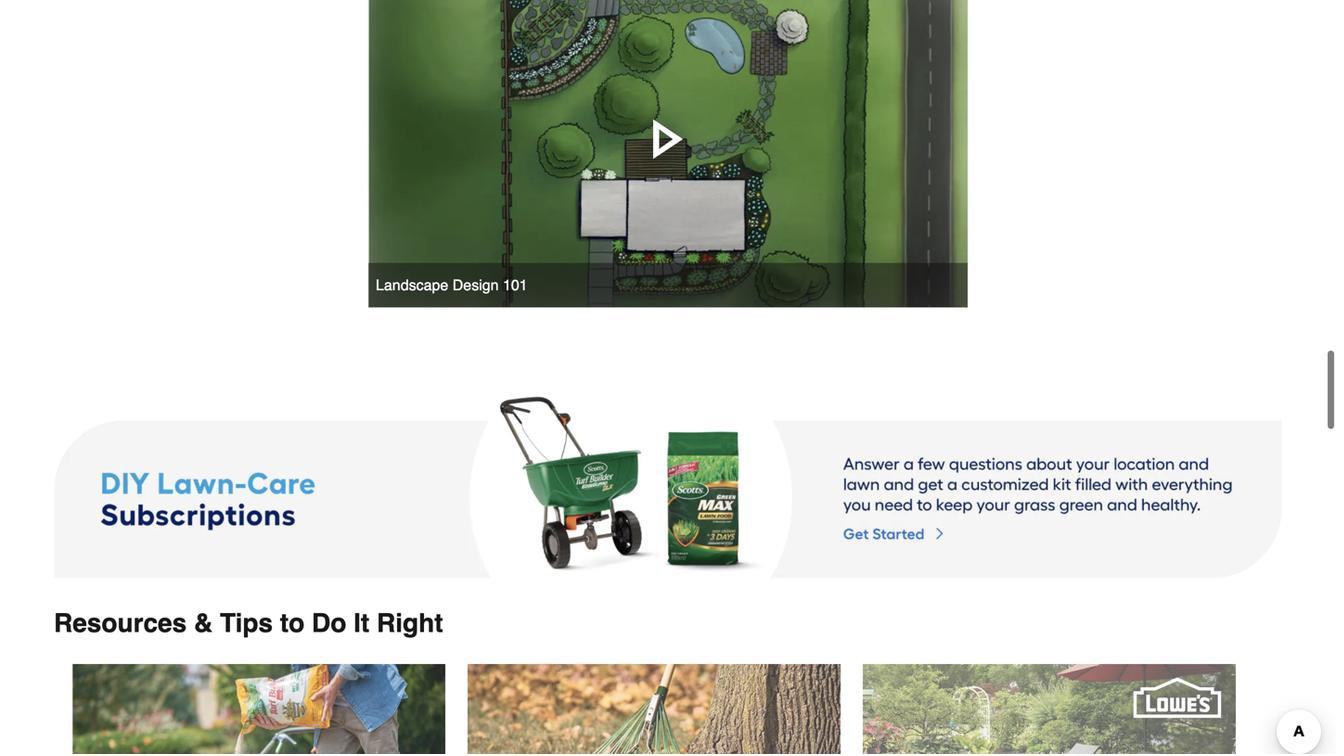 Task type: locate. For each thing, give the bounding box(es) containing it.
right
[[377, 609, 443, 639]]

101
[[503, 277, 528, 294]]

landscape design 101
[[376, 277, 528, 294]]

green rake resting against a tree and a lawn strewn with leaves. image
[[468, 665, 841, 755]]

lawn-care subscriptions. answer a few questions and get a customized kit to keep your grass healthy. image
[[54, 393, 1283, 579]]

resources
[[54, 609, 187, 639]]

it
[[354, 609, 370, 639]]



Task type: vqa. For each thing, say whether or not it's contained in the screenshot.
Get Started link
no



Task type: describe. For each thing, give the bounding box(es) containing it.
landscape
[[376, 277, 449, 294]]

design
[[453, 277, 499, 294]]

resources & tips to do it right
[[54, 609, 443, 639]]

a person pouring scotts weed and feed winterizer fertilizer into a green scotts push spreader. image
[[72, 665, 446, 755]]

a video demonstrating how to design and build a patio with pavers. image
[[863, 665, 1237, 755]]

tips
[[220, 609, 273, 639]]

do
[[312, 609, 347, 639]]

landscape design 101 button
[[369, 0, 968, 308]]

to
[[280, 609, 305, 639]]

&
[[194, 609, 213, 639]]

a video about how to design your lawn's landscaping. image
[[369, 0, 968, 308]]

a colorful flower garden full of annuals and perennials. image
[[1259, 665, 1337, 755]]



